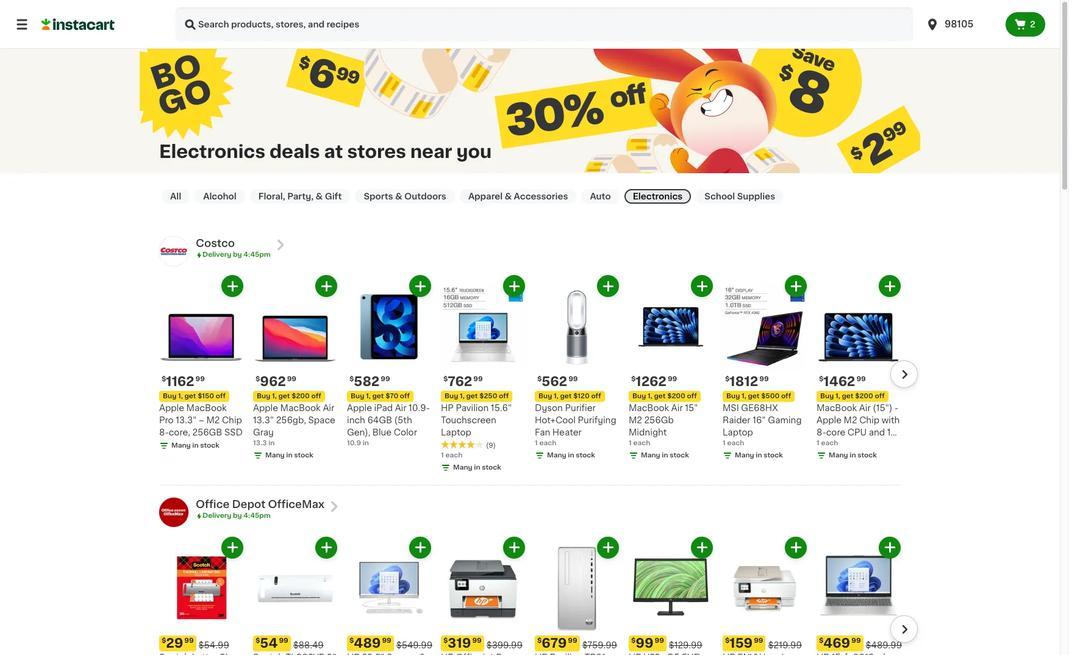 Task type: locate. For each thing, give the bounding box(es) containing it.
ssd
[[224, 429, 243, 437]]

99 inside $ 762 99
[[474, 376, 483, 383]]

apple inside apple ipad air 10.9- inch 64gb (5th gen), blue color 10.9 in
[[347, 404, 372, 413]]

$ inside $ 1812 99
[[725, 376, 730, 383]]

off up 15.6"
[[499, 393, 509, 400]]

0 vertical spatial delivery by 4:45pm
[[203, 251, 271, 258]]

0 horizontal spatial &
[[316, 192, 323, 201]]

off right '$120'
[[591, 393, 601, 400]]

product group containing 1262
[[629, 275, 713, 461]]

2 off from the left
[[312, 393, 321, 400]]

6 get from the left
[[654, 393, 666, 400]]

10.9
[[347, 440, 361, 447]]

each for 1262
[[634, 440, 651, 447]]

3 buy 1, get $200 off from the left
[[821, 393, 885, 400]]

7 get from the left
[[748, 393, 760, 400]]

13.3" up gray
[[253, 416, 274, 425]]

get up pavilion on the bottom of the page
[[466, 393, 478, 400]]

$99.99 original price: $129.99 element
[[629, 636, 713, 651]]

hp pavilion 15.6" touchscreen laptop
[[441, 404, 512, 437]]

2 horizontal spatial $200
[[855, 393, 874, 400]]

buy down 1262
[[633, 393, 646, 400]]

2 laptop from the left
[[723, 429, 753, 437]]

macbook up 256gb
[[629, 404, 669, 413]]

add image for 1262
[[695, 279, 710, 294]]

99 for 1162
[[196, 376, 205, 383]]

$ inside the $ 1262 99
[[631, 376, 636, 383]]

4 air from the left
[[860, 404, 871, 413]]

1 horizontal spatial 1 each
[[817, 440, 838, 447]]

4 get from the left
[[466, 393, 478, 400]]

1, for 1462
[[836, 393, 841, 400]]

8 off from the left
[[875, 393, 885, 400]]

& left gift
[[316, 192, 323, 201]]

2 button
[[1006, 12, 1046, 37]]

6 1, from the left
[[648, 393, 653, 400]]

& right "apparel"
[[505, 192, 512, 201]]

get left "$150"
[[185, 393, 196, 400]]

1 delivery from the top
[[203, 251, 231, 258]]

each for 562
[[540, 440, 557, 447]]

1 horizontal spatial 8-
[[817, 429, 826, 437]]

buy up hp
[[445, 393, 458, 400]]

679
[[542, 637, 567, 650]]

add image for 679
[[601, 540, 616, 555]]

489
[[354, 637, 381, 650]]

7 buy from the left
[[727, 393, 740, 400]]

deals
[[270, 143, 320, 160]]

1 vertical spatial by
[[233, 513, 242, 519]]

99 inside '$ 1462 99'
[[857, 376, 866, 383]]

stock down msi ge68hx raider 16" gaming laptop 1 each
[[764, 452, 783, 459]]

$
[[162, 376, 166, 383], [256, 376, 260, 383], [350, 376, 354, 383], [444, 376, 448, 383], [538, 376, 542, 383], [631, 376, 636, 383], [725, 376, 730, 383], [819, 376, 824, 383], [162, 637, 166, 644], [256, 637, 260, 644], [350, 637, 354, 644], [444, 637, 448, 644], [538, 637, 542, 644], [631, 637, 636, 644], [725, 637, 730, 644], [819, 637, 824, 644]]

$ inside $ 582 99
[[350, 376, 354, 383]]

$ for 582
[[350, 376, 354, 383]]

1, down 962
[[272, 393, 277, 400]]

each down raider
[[727, 440, 745, 447]]

delivery by 4:45pm down the depot
[[203, 513, 271, 519]]

$ inside $ 679 99 $759.99
[[538, 637, 542, 644]]

apple for apple macbook pro 13.3" – m2 chip 8-core, 256gb ssd
[[159, 404, 184, 413]]

99 for 962
[[287, 376, 297, 383]]

15"
[[685, 404, 698, 413]]

off up the "space"
[[312, 393, 321, 400]]

1 inside macbook air 15" m2 256gb midnight 1 each
[[629, 440, 632, 447]]

in
[[269, 440, 275, 447], [363, 440, 369, 447], [192, 443, 199, 449], [286, 452, 293, 459], [568, 452, 574, 459], [662, 452, 668, 459], [756, 452, 762, 459], [850, 452, 856, 459], [474, 465, 481, 471]]

add image
[[413, 279, 428, 294], [507, 279, 522, 294], [695, 279, 710, 294], [789, 279, 804, 294], [225, 540, 240, 555], [319, 540, 334, 555], [413, 540, 428, 555], [507, 540, 522, 555], [601, 540, 616, 555], [789, 540, 804, 555], [883, 540, 898, 555]]

electronics up alcohol
[[159, 143, 266, 160]]

buy 1, get $500 off
[[727, 393, 791, 400]]

762
[[448, 375, 472, 388]]

99 for 1812
[[760, 376, 769, 383]]

each inside dyson purifier hot+cool purifying fan heater 1 each
[[540, 440, 557, 447]]

98105
[[945, 20, 974, 29]]

in down apple macbook air 13.3" 256gb, space gray 13.3 in
[[286, 452, 293, 459]]

2 8- from the left
[[817, 429, 826, 437]]

core left gpu,
[[817, 441, 836, 449]]

get up ge68hx
[[748, 393, 760, 400]]

2 horizontal spatial buy 1, get $200 off
[[821, 393, 885, 400]]

stock down macbook air 15" m2 256gb midnight 1 each
[[670, 452, 689, 459]]

3 macbook from the left
[[629, 404, 669, 413]]

3 & from the left
[[505, 192, 512, 201]]

get for 1462
[[842, 393, 854, 400]]

99 inside $ 54 99
[[279, 637, 288, 644]]

1162
[[166, 375, 194, 388]]

1 vertical spatial delivery by 4:45pm
[[203, 513, 271, 519]]

3 get from the left
[[372, 393, 384, 400]]

&
[[316, 192, 323, 201], [395, 192, 402, 201], [505, 192, 512, 201]]

$ 762 99
[[444, 375, 483, 388]]

off for 762
[[499, 393, 509, 400]]

add image for 1462
[[883, 279, 898, 294]]

2 13.3" from the left
[[253, 416, 274, 425]]

0 horizontal spatial chip
[[222, 416, 242, 425]]

1, for 962
[[272, 393, 277, 400]]

delivery for 29
[[203, 513, 231, 519]]

in right 10.9
[[363, 440, 369, 447]]

chip inside apple macbook pro 13.3" – m2 chip 8-core, 256gb ssd
[[222, 416, 242, 425]]

99 inside $ 159 99 $219.99
[[754, 637, 764, 644]]

& right sports
[[395, 192, 402, 201]]

1 8- from the left
[[159, 429, 169, 437]]

off for 1162
[[216, 393, 226, 400]]

instacart logo image
[[41, 17, 115, 32]]

(15")
[[873, 404, 893, 413]]

1 right dyson purifier hot+cool purifying fan heater 1 each
[[629, 440, 632, 447]]

$ inside $ 469 99
[[819, 637, 824, 644]]

1, down 1462
[[836, 393, 841, 400]]

2 chip from the left
[[860, 416, 880, 425]]

buy up dyson
[[539, 393, 552, 400]]

$ inside $ 962 99
[[256, 376, 260, 383]]

delivery for 1162
[[203, 251, 231, 258]]

1 m2 from the left
[[206, 416, 220, 425]]

1 for 1262
[[629, 440, 632, 447]]

m2
[[206, 416, 220, 425], [629, 416, 642, 425], [844, 416, 858, 425]]

3 1, from the left
[[366, 393, 371, 400]]

apple
[[159, 404, 184, 413], [253, 404, 278, 413], [347, 404, 372, 413], [817, 416, 842, 425]]

1 vertical spatial delivery
[[203, 513, 231, 519]]

$ for 1812
[[725, 376, 730, 383]]

1 buy 1, get $200 off from the left
[[257, 393, 321, 400]]

99 inside the $ 1162 99
[[196, 376, 205, 383]]

get for 1262
[[654, 393, 666, 400]]

1 inside dyson purifier hot+cool purifying fan heater 1 each
[[535, 440, 538, 447]]

& for apparel & accessories
[[505, 192, 512, 201]]

99 inside $ 29 99
[[184, 637, 194, 644]]

many in stock down msi ge68hx raider 16" gaming laptop 1 each
[[735, 452, 783, 459]]

chip up ssd
[[222, 416, 242, 425]]

core
[[826, 429, 846, 437], [817, 441, 836, 449]]

4 macbook from the left
[[817, 404, 857, 413]]

99 inside $ 319 99
[[472, 637, 482, 644]]

$ 159 99 $219.99
[[725, 637, 802, 650]]

1812
[[730, 375, 759, 388]]

delivery by 4:45pm for 962
[[203, 251, 271, 258]]

0 horizontal spatial electronics
[[159, 143, 266, 160]]

each inside msi ge68hx raider 16" gaming laptop 1 each
[[727, 440, 745, 447]]

buy 1, get $200 off down the $ 1262 99
[[633, 393, 697, 400]]

99 inside $ 489 99
[[382, 637, 392, 644]]

item carousel region
[[142, 275, 918, 480], [142, 537, 918, 655]]

add image for 562
[[601, 279, 616, 294]]

$ 489 99
[[350, 637, 392, 650]]

1 vertical spatial 1 each
[[441, 452, 463, 459]]

many in stock down macbook air 15" m2 256gb midnight 1 each
[[641, 452, 689, 459]]

5 buy from the left
[[539, 393, 552, 400]]

buy 1, get $200 off down '$ 1462 99'
[[821, 393, 885, 400]]

macbook inside macbook air (15") - apple m2 chip with 8-core cpu and 10- core gpu, 512gb, midnight
[[817, 404, 857, 413]]

0 vertical spatial by
[[233, 251, 242, 258]]

cpu
[[848, 429, 867, 437]]

many down heater
[[547, 452, 567, 459]]

core up gpu,
[[826, 429, 846, 437]]

512gb,
[[862, 441, 892, 449]]

1 horizontal spatial 13.3"
[[253, 416, 274, 425]]

off up (15")
[[875, 393, 885, 400]]

school
[[705, 192, 735, 201]]

off right "$500"
[[781, 393, 791, 400]]

buy up 'msi'
[[727, 393, 740, 400]]

2 get from the left
[[278, 393, 290, 400]]

apple for apple macbook air 13.3" 256gb, space gray 13.3 in
[[253, 404, 278, 413]]

13.3" for 256gb,
[[253, 416, 274, 425]]

4 1, from the left
[[460, 393, 465, 400]]

each down fan at right
[[540, 440, 557, 447]]

1 horizontal spatial chip
[[860, 416, 880, 425]]

depot
[[232, 500, 266, 510]]

many in stock for 962
[[265, 452, 314, 459]]

1 for 1812
[[723, 440, 726, 447]]

99 for 679
[[568, 637, 578, 644]]

$29.99 original price: $54.99 element
[[159, 636, 243, 651]]

99 for 159
[[754, 637, 764, 644]]

many down 13.3
[[265, 452, 285, 459]]

$219.99
[[768, 641, 802, 650]]

1 13.3" from the left
[[176, 416, 197, 425]]

1, down 1812
[[742, 393, 747, 400]]

fan
[[535, 429, 550, 437]]

air
[[323, 404, 335, 413], [395, 404, 407, 413], [672, 404, 683, 413], [860, 404, 871, 413]]

0 vertical spatial electronics
[[159, 143, 266, 160]]

$ inside $ 489 99
[[350, 637, 354, 644]]

1 horizontal spatial &
[[395, 192, 402, 201]]

99 inside $ 679 99 $759.99
[[568, 637, 578, 644]]

6 off from the left
[[687, 393, 697, 400]]

laptop down raider
[[723, 429, 753, 437]]

school supplies link
[[696, 189, 784, 204]]

2 macbook from the left
[[280, 404, 321, 413]]

$ inside $ 54 99
[[256, 637, 260, 644]]

many in stock down gpu,
[[829, 452, 877, 459]]

1 off from the left
[[216, 393, 226, 400]]

4:45pm down "floral,"
[[244, 251, 271, 258]]

1 buy from the left
[[163, 393, 177, 400]]

1 4:45pm from the top
[[244, 251, 271, 258]]

by for 962
[[233, 251, 242, 258]]

Search field
[[176, 7, 913, 41]]

add image for 319
[[507, 540, 522, 555]]

99 inside $ 1812 99
[[760, 376, 769, 383]]

off for 1812
[[781, 393, 791, 400]]

1 get from the left
[[185, 393, 196, 400]]

buy 1, get $200 off for 1462
[[821, 393, 885, 400]]

off for 1462
[[875, 393, 885, 400]]

13.3" inside apple macbook pro 13.3" – m2 chip 8-core, 256gb ssd
[[176, 416, 197, 425]]

0 vertical spatial midnight
[[629, 429, 667, 437]]

each down 256gb
[[634, 440, 651, 447]]

purifying
[[578, 416, 617, 425]]

1 vertical spatial item carousel region
[[142, 537, 918, 655]]

4 buy from the left
[[445, 393, 458, 400]]

get left '$120'
[[560, 393, 572, 400]]

1 horizontal spatial m2
[[629, 416, 642, 425]]

1 vertical spatial midnight
[[817, 453, 855, 461]]

buy for 762
[[445, 393, 458, 400]]

electronics
[[159, 143, 266, 160], [633, 192, 683, 201]]

2 delivery by 4:45pm from the top
[[203, 513, 271, 519]]

8- left cpu
[[817, 429, 826, 437]]

1 laptop from the left
[[441, 429, 471, 437]]

get for 962
[[278, 393, 290, 400]]

stock down apple macbook air 13.3" 256gb, space gray 13.3 in
[[294, 452, 314, 459]]

$469.99 original price: $489.99 element
[[817, 636, 902, 651]]

$ inside $ 29 99
[[162, 637, 166, 644]]

99 inside $ 562 99
[[569, 376, 578, 383]]

$ inside $ 319 99
[[444, 637, 448, 644]]

$ inside $ 562 99
[[538, 376, 542, 383]]

1 each
[[817, 440, 838, 447], [441, 452, 463, 459]]

floral,
[[259, 192, 285, 201]]

99
[[196, 376, 205, 383], [287, 376, 297, 383], [381, 376, 390, 383], [474, 376, 483, 383], [569, 376, 578, 383], [668, 376, 677, 383], [760, 376, 769, 383], [857, 376, 866, 383], [636, 637, 654, 650], [184, 637, 194, 644], [279, 637, 288, 644], [382, 637, 392, 644], [472, 637, 482, 644], [568, 637, 578, 644], [655, 637, 664, 644], [754, 637, 764, 644], [852, 637, 861, 644]]

$200 for 962
[[292, 393, 310, 400]]

0 vertical spatial item carousel region
[[142, 275, 918, 480]]

m2 up cpu
[[844, 416, 858, 425]]

1 each left 512gb,
[[817, 440, 838, 447]]

1 down fan at right
[[535, 440, 538, 447]]

99 for 489
[[382, 637, 392, 644]]

m2 left 256gb
[[629, 416, 642, 425]]

$ for 319
[[444, 637, 448, 644]]

99 inside $ 469 99
[[852, 637, 861, 644]]

apple inside apple macbook pro 13.3" – m2 chip 8-core, 256gb ssd
[[159, 404, 184, 413]]

3 buy from the left
[[351, 393, 364, 400]]

$ 99 99 $129.99
[[631, 637, 703, 650]]

in down gpu,
[[850, 452, 856, 459]]

4:45pm
[[244, 251, 271, 258], [244, 513, 271, 519]]

3 air from the left
[[672, 404, 683, 413]]

13.3" for –
[[176, 416, 197, 425]]

99 for 29
[[184, 637, 194, 644]]

2 buy 1, get $200 off from the left
[[633, 393, 697, 400]]

all
[[170, 192, 181, 201]]

1 horizontal spatial $200
[[668, 393, 686, 400]]

off up the 15"
[[687, 393, 697, 400]]

floral, party, & gift link
[[250, 189, 350, 204]]

air left the 15"
[[672, 404, 683, 413]]

chip up and
[[860, 416, 880, 425]]

with
[[882, 416, 900, 425]]

stock
[[200, 443, 220, 449], [294, 452, 314, 459], [576, 452, 595, 459], [670, 452, 689, 459], [764, 452, 783, 459], [858, 452, 877, 459], [482, 465, 501, 471]]

1 vertical spatial electronics
[[633, 192, 683, 201]]

0 horizontal spatial midnight
[[629, 429, 667, 437]]

15.6"
[[491, 404, 512, 413]]

midnight
[[629, 429, 667, 437], [817, 453, 855, 461]]

-
[[895, 404, 899, 413]]

item carousel region for costco
[[142, 275, 918, 480]]

99 inside $ 99 99 $129.99
[[655, 637, 664, 644]]

8 1, from the left
[[836, 393, 841, 400]]

1 1, from the left
[[178, 393, 183, 400]]

m2 for 1162
[[206, 416, 220, 425]]

1, down 1262
[[648, 393, 653, 400]]

6 buy from the left
[[633, 393, 646, 400]]

midnight down gpu,
[[817, 453, 855, 461]]

get down the $ 1262 99
[[654, 393, 666, 400]]

many down macbook air 15" m2 256gb midnight 1 each
[[641, 452, 661, 459]]

electronics for electronics
[[633, 192, 683, 201]]

582
[[354, 375, 380, 388]]

product group containing 762
[[441, 275, 525, 473]]

add image for 54
[[319, 540, 334, 555]]

air inside apple ipad air 10.9- inch 64gb (5th gen), blue color 10.9 in
[[395, 404, 407, 413]]

in down msi ge68hx raider 16" gaming laptop 1 each
[[756, 452, 762, 459]]

party,
[[287, 192, 314, 201]]

13.3
[[253, 440, 267, 447]]

off right $70
[[400, 393, 410, 400]]

midnight down 256gb
[[629, 429, 667, 437]]

off for 962
[[312, 393, 321, 400]]

1 each down the touchscreen
[[441, 452, 463, 459]]

$ for 159
[[725, 637, 730, 644]]

midnight inside macbook air (15") - apple m2 chip with 8-core cpu and 10- core gpu, 512gb, midnight
[[817, 453, 855, 461]]

2 item carousel region from the top
[[142, 537, 918, 655]]

0 horizontal spatial laptop
[[441, 429, 471, 437]]

1 horizontal spatial electronics
[[633, 192, 683, 201]]

1 delivery by 4:45pm from the top
[[203, 251, 271, 258]]

sports & outdoors
[[364, 192, 447, 201]]

many down msi ge68hx raider 16" gaming laptop 1 each
[[735, 452, 755, 459]]

get for 562
[[560, 393, 572, 400]]

product group containing 962
[[253, 275, 337, 461]]

256gb
[[645, 416, 674, 425]]

m2 inside apple macbook pro 13.3" – m2 chip 8-core, 256gb ssd
[[206, 416, 220, 425]]

add image for 1812
[[789, 279, 804, 294]]

you
[[457, 143, 492, 160]]

chip
[[222, 416, 242, 425], [860, 416, 880, 425]]

stores
[[347, 143, 406, 160]]

13.3" inside apple macbook air 13.3" 256gb, space gray 13.3 in
[[253, 416, 274, 425]]

1 horizontal spatial buy 1, get $200 off
[[633, 393, 697, 400]]

buy 1, get $200 off for 1262
[[633, 393, 697, 400]]

1462
[[824, 375, 856, 388]]

8- inside macbook air (15") - apple m2 chip with 8-core cpu and 10- core gpu, 512gb, midnight
[[817, 429, 826, 437]]

apparel & accessories
[[468, 192, 568, 201]]

stock down heater
[[576, 452, 595, 459]]

get
[[185, 393, 196, 400], [278, 393, 290, 400], [372, 393, 384, 400], [466, 393, 478, 400], [560, 393, 572, 400], [654, 393, 666, 400], [748, 393, 760, 400], [842, 393, 854, 400]]

m2 right – in the bottom of the page
[[206, 416, 220, 425]]

off right "$150"
[[216, 393, 226, 400]]

4 off from the left
[[499, 393, 509, 400]]

0 vertical spatial delivery
[[203, 251, 231, 258]]

electronics right auto
[[633, 192, 683, 201]]

1, down $ 582 99
[[366, 393, 371, 400]]

by down the depot
[[233, 513, 242, 519]]

$200 up 256gb,
[[292, 393, 310, 400]]

5 1, from the left
[[554, 393, 559, 400]]

off for 562
[[591, 393, 601, 400]]

add image for 762
[[507, 279, 522, 294]]

1 down the touchscreen
[[441, 452, 444, 459]]

in inside apple macbook air 13.3" 256gb, space gray 13.3 in
[[269, 440, 275, 447]]

get up ipad
[[372, 393, 384, 400]]

7 off from the left
[[781, 393, 791, 400]]

many
[[171, 443, 191, 449], [265, 452, 285, 459], [547, 452, 567, 459], [641, 452, 661, 459], [735, 452, 755, 459], [829, 452, 848, 459], [453, 465, 473, 471]]

2 4:45pm from the top
[[244, 513, 271, 519]]

5 off from the left
[[591, 393, 601, 400]]

$ inside $ 762 99
[[444, 376, 448, 383]]

1 vertical spatial 4:45pm
[[244, 513, 271, 519]]

apple inside apple macbook air 13.3" 256gb, space gray 13.3 in
[[253, 404, 278, 413]]

delivery by 4:45pm down the costco
[[203, 251, 271, 258]]

0 horizontal spatial buy 1, get $200 off
[[257, 393, 321, 400]]

3 $200 from the left
[[855, 393, 874, 400]]

macbook inside macbook air 15" m2 256gb midnight 1 each
[[629, 404, 669, 413]]

many in stock
[[171, 443, 220, 449], [265, 452, 314, 459], [547, 452, 595, 459], [641, 452, 689, 459], [735, 452, 783, 459], [829, 452, 877, 459], [453, 465, 501, 471]]

0 horizontal spatial $200
[[292, 393, 310, 400]]

8- down pro
[[159, 429, 169, 437]]

get for 1812
[[748, 393, 760, 400]]

1 chip from the left
[[222, 416, 242, 425]]

buy down 582
[[351, 393, 364, 400]]

chip inside macbook air (15") - apple m2 chip with 8-core cpu and 10- core gpu, 512gb, midnight
[[860, 416, 880, 425]]

2 air from the left
[[395, 404, 407, 413]]

$ inside $ 99 99 $129.99
[[631, 637, 636, 644]]

1 $200 from the left
[[292, 393, 310, 400]]

8 get from the left
[[842, 393, 854, 400]]

apple up gpu,
[[817, 416, 842, 425]]

$679.99 original price: $759.99 element
[[535, 636, 619, 651]]

0 horizontal spatial m2
[[206, 416, 220, 425]]

2 horizontal spatial &
[[505, 192, 512, 201]]

99 inside $ 582 99
[[381, 376, 390, 383]]

apple macbook pro 13.3" – m2 chip 8-core, 256gb ssd
[[159, 404, 243, 437]]

0 vertical spatial 4:45pm
[[244, 251, 271, 258]]

1 inside msi ge68hx raider 16" gaming laptop 1 each
[[723, 440, 726, 447]]

1 horizontal spatial midnight
[[817, 453, 855, 461]]

8 buy from the left
[[821, 393, 834, 400]]

2 horizontal spatial m2
[[844, 416, 858, 425]]

99 inside the $ 1262 99
[[668, 376, 677, 383]]

$ inside $ 159 99 $219.99
[[725, 637, 730, 644]]

many in stock for 562
[[547, 452, 595, 459]]

in inside apple ipad air 10.9- inch 64gb (5th gen), blue color 10.9 in
[[363, 440, 369, 447]]

1, up dyson
[[554, 393, 559, 400]]

product group containing 54
[[253, 537, 337, 655]]

$ inside the $ 1162 99
[[162, 376, 166, 383]]

purifier
[[565, 404, 596, 413]]

2 & from the left
[[395, 192, 402, 201]]

0 horizontal spatial 1 each
[[441, 452, 463, 459]]

1 macbook from the left
[[186, 404, 227, 413]]

1 item carousel region from the top
[[142, 275, 918, 480]]

officemax
[[268, 500, 325, 510]]

add image for 582
[[413, 279, 428, 294]]

99 for 562
[[569, 376, 578, 383]]

99 for 469
[[852, 637, 861, 644]]

0 vertical spatial 1 each
[[817, 440, 838, 447]]

99 inside $ 962 99
[[287, 376, 297, 383]]

5 get from the left
[[560, 393, 572, 400]]

product group containing 159
[[723, 537, 807, 655]]

1262
[[636, 375, 667, 388]]

in down 256gb at the bottom
[[192, 443, 199, 449]]

electronics for electronics deals at stores near you
[[159, 143, 266, 160]]

apple up inch
[[347, 404, 372, 413]]

at
[[324, 143, 343, 160]]

0 vertical spatial core
[[826, 429, 846, 437]]

product group containing 1812
[[723, 275, 807, 461]]

stock for 1812
[[764, 452, 783, 459]]

None search field
[[176, 7, 913, 41]]

1 vertical spatial core
[[817, 441, 836, 449]]

each inside macbook air 15" m2 256gb midnight 1 each
[[634, 440, 651, 447]]

apple inside macbook air (15") - apple m2 chip with 8-core cpu and 10- core gpu, 512gb, midnight
[[817, 416, 842, 425]]

1 for 562
[[535, 440, 538, 447]]

many down gpu,
[[829, 452, 848, 459]]

stock for 1262
[[670, 452, 689, 459]]

3 off from the left
[[400, 393, 410, 400]]

buy for 1262
[[633, 393, 646, 400]]

2 m2 from the left
[[629, 416, 642, 425]]

98105 button
[[918, 7, 1006, 41]]

$ for 562
[[538, 376, 542, 383]]

midnight inside macbook air 15" m2 256gb midnight 1 each
[[629, 429, 667, 437]]

0 horizontal spatial 13.3"
[[176, 416, 197, 425]]

product group containing 319
[[441, 537, 525, 655]]

2 delivery from the top
[[203, 513, 231, 519]]

add image
[[225, 279, 240, 294], [319, 279, 334, 294], [601, 279, 616, 294], [883, 279, 898, 294], [695, 540, 710, 555]]

by
[[233, 251, 242, 258], [233, 513, 242, 519]]

product group containing 679
[[535, 537, 619, 655]]

apple up gray
[[253, 404, 278, 413]]

air up the "space"
[[323, 404, 335, 413]]

1 down raider
[[723, 440, 726, 447]]

$ 1462 99
[[819, 375, 866, 388]]

buy 1, get $200 off down $ 962 99
[[257, 393, 321, 400]]

apple up pro
[[159, 404, 184, 413]]

each for 1812
[[727, 440, 745, 447]]

item carousel region containing 1162
[[142, 275, 918, 480]]

macbook down "$150"
[[186, 404, 227, 413]]

2 $200 from the left
[[668, 393, 686, 400]]

delivery down office
[[203, 513, 231, 519]]

2 by from the top
[[233, 513, 242, 519]]

delivery down the costco
[[203, 251, 231, 258]]

air left (15")
[[860, 404, 871, 413]]

1 air from the left
[[323, 404, 335, 413]]

gaming
[[768, 416, 802, 425]]

$ 962 99
[[256, 375, 297, 388]]

2 1, from the left
[[272, 393, 277, 400]]

1 by from the top
[[233, 251, 242, 258]]

laptop inside hp pavilion 15.6" touchscreen laptop
[[441, 429, 471, 437]]

laptop inside msi ge68hx raider 16" gaming laptop 1 each
[[723, 429, 753, 437]]

by for 54
[[233, 513, 242, 519]]

0 horizontal spatial 8-
[[159, 429, 169, 437]]

$319.99 original price: $399.99 element
[[441, 636, 525, 651]]

product group containing 562
[[535, 275, 619, 461]]

$ inside '$ 1462 99'
[[819, 376, 824, 383]]

m2 for 1462
[[844, 416, 858, 425]]

$ for 54
[[256, 637, 260, 644]]

1 horizontal spatial laptop
[[723, 429, 753, 437]]

item carousel region containing 29
[[142, 537, 918, 655]]

office depot officemax
[[196, 500, 325, 510]]

get down '$ 1462 99'
[[842, 393, 854, 400]]

2 buy from the left
[[257, 393, 270, 400]]

air up (5th
[[395, 404, 407, 413]]

buy down 1462
[[821, 393, 834, 400]]

product group
[[159, 275, 243, 451], [253, 275, 337, 461], [347, 275, 431, 449], [441, 275, 525, 473], [535, 275, 619, 461], [629, 275, 713, 461], [723, 275, 807, 461], [817, 275, 901, 461], [159, 537, 243, 655], [253, 537, 337, 655], [347, 537, 433, 655], [441, 537, 525, 655], [535, 537, 619, 655], [629, 537, 713, 655], [723, 537, 807, 655], [817, 537, 902, 655]]

(5th
[[394, 416, 412, 425]]

3 m2 from the left
[[844, 416, 858, 425]]

space
[[308, 416, 335, 425]]

electronics link
[[625, 189, 691, 204]]

m2 inside macbook air (15") - apple m2 chip with 8-core cpu and 10- core gpu, 512gb, midnight
[[844, 416, 858, 425]]

$88.49
[[293, 641, 324, 650]]

many in stock down the (9)
[[453, 465, 501, 471]]

7 1, from the left
[[742, 393, 747, 400]]



Task type: describe. For each thing, give the bounding box(es) containing it.
many down the touchscreen
[[453, 465, 473, 471]]

–
[[199, 416, 204, 425]]

electronics deals at stores near you
[[159, 143, 492, 160]]

many down core,
[[171, 443, 191, 449]]

$ for 762
[[444, 376, 448, 383]]

add image for 469
[[883, 540, 898, 555]]

apparel
[[468, 192, 503, 201]]

8- inside apple macbook pro 13.3" – m2 chip 8-core, 256gb ssd
[[159, 429, 169, 437]]

$ 562 99
[[538, 375, 578, 388]]

10-
[[887, 429, 901, 437]]

many for 1462
[[829, 452, 848, 459]]

29
[[166, 637, 183, 650]]

air inside macbook air 15" m2 256gb midnight 1 each
[[672, 404, 683, 413]]

dyson
[[535, 404, 563, 413]]

in down hp pavilion 15.6" touchscreen laptop
[[474, 465, 481, 471]]

$129.99
[[669, 641, 703, 650]]

office
[[196, 500, 230, 510]]

$200 for 1462
[[855, 393, 874, 400]]

each left 512gb,
[[821, 440, 838, 447]]

$159.99 original price: $219.99 element
[[723, 636, 807, 651]]

many in stock down 256gb at the bottom
[[171, 443, 220, 449]]

1, for 582
[[366, 393, 371, 400]]

color
[[394, 429, 417, 437]]

buy 1, get $120 off
[[539, 393, 601, 400]]

many in stock for 1262
[[641, 452, 689, 459]]

macbook air 15" m2 256gb midnight 1 each
[[629, 404, 698, 447]]

inch
[[347, 416, 365, 425]]

alcohol
[[203, 192, 237, 201]]

many for 1262
[[641, 452, 661, 459]]

product group containing 1462
[[817, 275, 901, 461]]

buy 1, get $250 off
[[445, 393, 509, 400]]

1 left gpu,
[[817, 440, 820, 447]]

many in stock for 1462
[[829, 452, 877, 459]]

auto link
[[582, 189, 620, 204]]

$ for 29
[[162, 637, 166, 644]]

4:45pm for 54
[[244, 513, 271, 519]]

$759.99
[[582, 641, 617, 650]]

off for 582
[[400, 393, 410, 400]]

$ 319 99
[[444, 637, 482, 650]]

buy 1, get $70 off
[[351, 393, 410, 400]]

get for 582
[[372, 393, 384, 400]]

add image for 29
[[225, 540, 240, 555]]

$ 54 99
[[256, 637, 288, 650]]

sports & outdoors link
[[355, 189, 455, 204]]

99 for 582
[[381, 376, 390, 383]]

1, for 1812
[[742, 393, 747, 400]]

562
[[542, 375, 567, 388]]

99 for 1262
[[668, 376, 677, 383]]

pavilion
[[456, 404, 489, 413]]

stock for 962
[[294, 452, 314, 459]]

costco image
[[159, 237, 189, 266]]

buy for 562
[[539, 393, 552, 400]]

many for 1812
[[735, 452, 755, 459]]

256gb
[[192, 429, 222, 437]]

add image for 489
[[413, 540, 428, 555]]

gray
[[253, 429, 274, 437]]

floral, party, & gift
[[259, 192, 342, 201]]

msi
[[723, 404, 739, 413]]

$54.99 original price: $88.49 element
[[253, 636, 337, 651]]

macbook inside apple macbook air 13.3" 256gb, space gray 13.3 in
[[280, 404, 321, 413]]

$54.99
[[199, 641, 229, 650]]

$ 1812 99
[[725, 375, 769, 388]]

get for 762
[[466, 393, 478, 400]]

(9)
[[486, 443, 496, 449]]

alcohol link
[[195, 189, 245, 204]]

apple for apple ipad air 10.9- inch 64gb (5th gen), blue color 10.9 in
[[347, 404, 372, 413]]

99 for 319
[[472, 637, 482, 644]]

product group containing 489
[[347, 537, 433, 655]]

buy for 962
[[257, 393, 270, 400]]

office depot officemax image
[[159, 498, 189, 527]]

$250
[[480, 393, 498, 400]]

1, for 1162
[[178, 393, 183, 400]]

in down macbook air 15" m2 256gb midnight 1 each
[[662, 452, 668, 459]]

$489.99 original price: $549.99 element
[[347, 636, 433, 651]]

1, for 1262
[[648, 393, 653, 400]]

4:45pm for 962
[[244, 251, 271, 258]]

$ for 99
[[631, 637, 636, 644]]

stock down 256gb at the bottom
[[200, 443, 220, 449]]

gpu,
[[838, 441, 860, 449]]

school supplies
[[705, 192, 776, 201]]

many for 962
[[265, 452, 285, 459]]

99 for 1462
[[857, 376, 866, 383]]

product group containing 469
[[817, 537, 902, 655]]

product group containing 99
[[629, 537, 713, 655]]

gen),
[[347, 429, 371, 437]]

core,
[[169, 429, 190, 437]]

msi ge68hx raider 16" gaming laptop 1 each
[[723, 404, 802, 447]]

64gb
[[368, 416, 392, 425]]

$ for 962
[[256, 376, 260, 383]]

apple ipad air 10.9- inch 64gb (5th gen), blue color 10.9 in
[[347, 404, 430, 447]]

stock down the (9)
[[482, 465, 501, 471]]

buy for 1162
[[163, 393, 177, 400]]

item carousel region for office depot officemax
[[142, 537, 918, 655]]

stock for 562
[[576, 452, 595, 459]]

$399.99
[[487, 641, 523, 650]]

sports
[[364, 192, 393, 201]]

$ 1162 99
[[162, 375, 205, 388]]

buy for 582
[[351, 393, 364, 400]]

$549.99
[[396, 641, 433, 650]]

raider
[[723, 416, 751, 425]]

in down heater
[[568, 452, 574, 459]]

dyson purifier hot+cool purifying fan heater 1 each
[[535, 404, 617, 447]]

$120
[[574, 393, 590, 400]]

$ for 489
[[350, 637, 354, 644]]

1 & from the left
[[316, 192, 323, 201]]

blue
[[373, 429, 392, 437]]

$ 469 99
[[819, 637, 861, 650]]

$489.99
[[866, 641, 902, 650]]

m2 inside macbook air 15" m2 256gb midnight 1 each
[[629, 416, 642, 425]]

stock for 1462
[[858, 452, 877, 459]]

many in stock for 1812
[[735, 452, 783, 459]]

$ for 1162
[[162, 376, 166, 383]]

$ 582 99
[[350, 375, 390, 388]]

product group containing 582
[[347, 275, 431, 449]]

pro
[[159, 416, 174, 425]]

256gb,
[[276, 416, 306, 425]]

get for 1162
[[185, 393, 196, 400]]

costco
[[196, 239, 235, 248]]

469
[[824, 637, 851, 650]]

many for 562
[[547, 452, 567, 459]]

apparel & accessories link
[[460, 189, 577, 204]]

1, for 562
[[554, 393, 559, 400]]

gift
[[325, 192, 342, 201]]

air inside macbook air (15") - apple m2 chip with 8-core cpu and 10- core gpu, 512gb, midnight
[[860, 404, 871, 413]]

ipad
[[374, 404, 393, 413]]

ge68hx
[[741, 404, 778, 413]]

electronics deals at stores near you main content
[[0, 0, 1060, 655]]

962
[[260, 375, 286, 388]]

add image for 962
[[319, 279, 334, 294]]

delivery by 4:45pm for 54
[[203, 513, 271, 519]]

air inside apple macbook air 13.3" 256gb, space gray 13.3 in
[[323, 404, 335, 413]]

99 for 54
[[279, 637, 288, 644]]

$ for 1462
[[819, 376, 824, 383]]

off for 1262
[[687, 393, 697, 400]]

$ 679 99 $759.99
[[538, 637, 617, 650]]

$150
[[198, 393, 214, 400]]

add image for 1162
[[225, 279, 240, 294]]

buy for 1812
[[727, 393, 740, 400]]

product group containing 29
[[159, 537, 243, 655]]

$ 1262 99
[[631, 375, 677, 388]]

10.9-
[[409, 404, 430, 413]]

buy for 1462
[[821, 393, 834, 400]]

$ for 1262
[[631, 376, 636, 383]]

chip for 1462
[[860, 416, 880, 425]]

product group containing 1162
[[159, 275, 243, 451]]

319
[[448, 637, 471, 650]]

54
[[260, 637, 278, 650]]

heater
[[553, 429, 582, 437]]

& for sports & outdoors
[[395, 192, 402, 201]]

macbook inside apple macbook pro 13.3" – m2 chip 8-core, 256gb ssd
[[186, 404, 227, 413]]

outdoors
[[405, 192, 447, 201]]

$ 29 99
[[162, 637, 194, 650]]

16"
[[753, 416, 766, 425]]

$ for 469
[[819, 637, 824, 644]]

each down the touchscreen
[[446, 452, 463, 459]]

all link
[[162, 189, 190, 204]]



Task type: vqa. For each thing, say whether or not it's contained in the screenshot.


